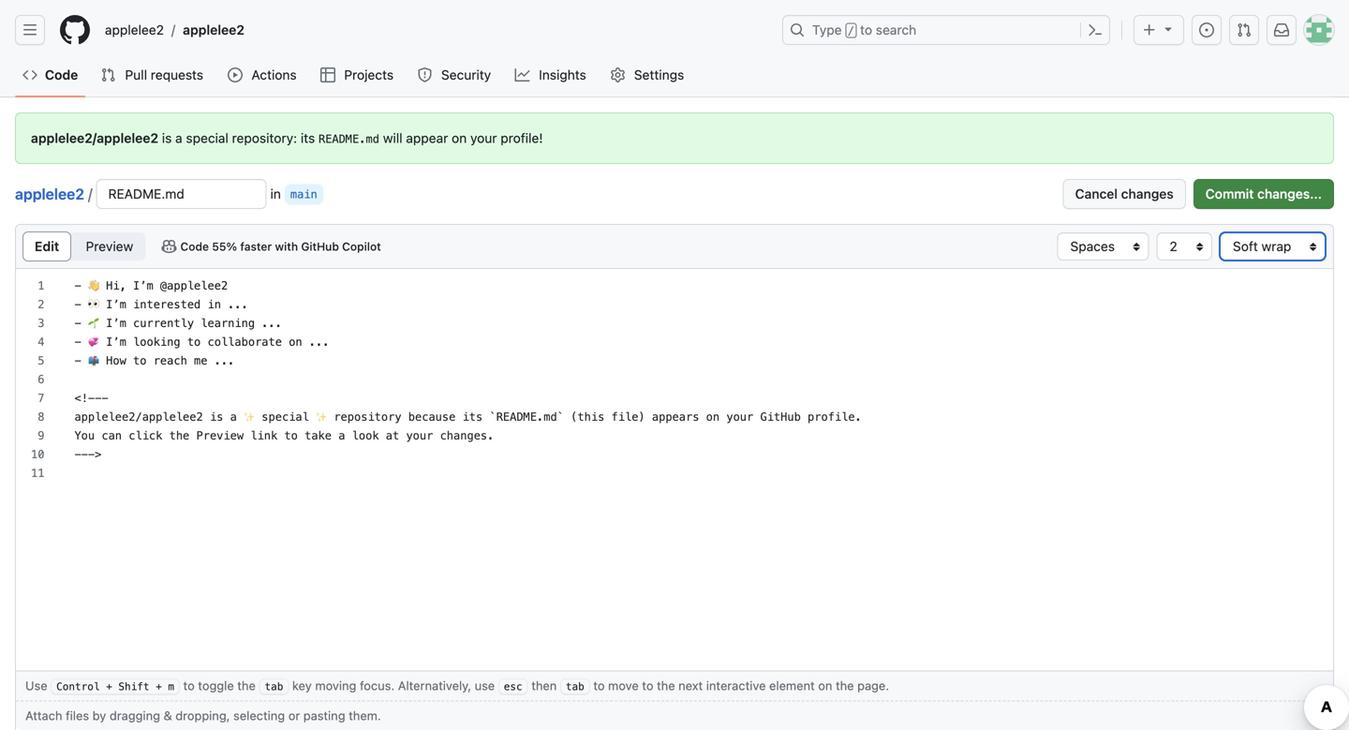 Task type: vqa. For each thing, say whether or not it's contained in the screenshot.
by
yes



Task type: locate. For each thing, give the bounding box(es) containing it.
1
[[38, 279, 44, 292]]

✨ up link
[[244, 411, 255, 424]]

preview inside button
[[86, 239, 133, 254]]

actions
[[252, 67, 297, 82]]

/ for applelee2
[[172, 22, 175, 37]]

its inside <!--- applelee2/applelee2 is a ✨ special ✨ repository because its `readme.md` (this file) appears on your github profile. you can click the preview link to take a look at your changes. --->
[[463, 411, 483, 424]]

/ right "type"
[[848, 24, 855, 37]]

on right element
[[819, 679, 833, 693]]

@applelee2
[[160, 279, 228, 292]]

to up me
[[187, 336, 201, 349]]

5
[[38, 354, 44, 367]]

edit button
[[22, 232, 71, 262]]

search
[[876, 22, 917, 37]]

/ up edit mode element
[[88, 185, 92, 203]]

type / to search
[[813, 22, 917, 37]]

2 horizontal spatial /
[[848, 24, 855, 37]]

1 tab from the left
[[265, 681, 283, 693]]

1 horizontal spatial /
[[172, 22, 175, 37]]

can
[[102, 429, 122, 442]]

1 horizontal spatial a
[[230, 411, 237, 424]]

applelee2 up pull
[[105, 22, 164, 37]]

+
[[106, 681, 112, 693], [156, 681, 162, 693]]

special left repository:
[[186, 130, 229, 146]]

0 horizontal spatial code
[[45, 67, 78, 82]]

None text field
[[59, 269, 1334, 487]]

1 vertical spatial its
[[463, 411, 483, 424]]

element
[[770, 679, 815, 693]]

github inside popup button
[[301, 240, 339, 253]]

triangle down image
[[1161, 21, 1176, 36]]

esc
[[504, 681, 523, 693]]

preview up "hi,"
[[86, 239, 133, 254]]

then
[[532, 679, 557, 693]]

1 horizontal spatial is
[[210, 411, 223, 424]]

gear image
[[611, 67, 626, 82]]

0 vertical spatial its
[[301, 130, 315, 146]]

edit
[[35, 239, 59, 254]]

>
[[95, 448, 102, 461]]

(this
[[571, 411, 605, 424]]

interested
[[133, 298, 201, 311]]

toggle
[[198, 679, 234, 693]]

✨ up take
[[316, 411, 327, 424]]

1 horizontal spatial in
[[270, 186, 281, 202]]

the right toggle
[[237, 679, 256, 693]]

your
[[471, 130, 497, 146], [727, 411, 754, 424], [406, 429, 433, 442]]

preview inside <!--- applelee2/applelee2 is a ✨ special ✨ repository because its `readme.md` (this file) appears on your github profile. you can click the preview link to take a look at your changes. --->
[[196, 429, 244, 442]]

applelee2 link up the play icon
[[175, 15, 252, 45]]

0 horizontal spatial applelee2
[[15, 185, 84, 203]]

tab left key
[[265, 681, 283, 693]]

preview
[[86, 239, 133, 254], [196, 429, 244, 442]]

faster
[[240, 240, 272, 253]]

/ inside type / to search
[[848, 24, 855, 37]]

- 👋 hi, i'm @applelee2 - 👀 i'm interested in ... - 🌱 i'm currently learning ... - 💞️ i'm looking to collaborate on ... - 📫 how to reach me ...
[[74, 279, 330, 367]]

insights link
[[508, 61, 596, 89]]

/
[[172, 22, 175, 37], [848, 24, 855, 37], [88, 185, 92, 203]]

the right click
[[169, 429, 190, 442]]

1 horizontal spatial its
[[463, 411, 483, 424]]

code right code icon
[[45, 67, 78, 82]]

settings link
[[603, 61, 693, 89]]

in left the main
[[270, 186, 281, 202]]

1 vertical spatial preview
[[196, 429, 244, 442]]

on right the appear
[[452, 130, 467, 146]]

1 horizontal spatial applelee2 link
[[97, 15, 172, 45]]

in
[[270, 186, 281, 202], [208, 298, 221, 311]]

click
[[129, 429, 163, 442]]

0 horizontal spatial special
[[186, 130, 229, 146]]

to inside <!--- applelee2/applelee2 is a ✨ special ✨ repository because its `readme.md` (this file) appears on your github profile. you can click the preview link to take a look at your changes. --->
[[284, 429, 298, 442]]

your left profile!
[[471, 130, 497, 146]]

on inside - 👋 hi, i'm @applelee2 - 👀 i'm interested in ... - 🌱 i'm currently learning ... - 💞️ i'm looking to collaborate on ... - 📫 how to reach me ...
[[289, 336, 302, 349]]

1 vertical spatial code
[[181, 240, 209, 253]]

applelee2/applelee2 up click
[[74, 411, 203, 424]]

code inside popup button
[[181, 240, 209, 253]]

in inside - 👋 hi, i'm @applelee2 - 👀 i'm interested in ... - 🌱 i'm currently learning ... - 💞️ i'm looking to collaborate on ... - 📫 how to reach me ...
[[208, 298, 221, 311]]

appears
[[652, 411, 700, 424]]

command palette image
[[1088, 22, 1103, 37]]

by
[[92, 709, 106, 723]]

copilot image
[[162, 239, 177, 254]]

tab right 'then'
[[566, 681, 585, 693]]

commit
[[1206, 186, 1255, 202]]

type
[[813, 22, 842, 37]]

moving
[[315, 679, 357, 693]]

8
[[38, 411, 44, 424]]

because
[[409, 411, 456, 424]]

-
[[74, 279, 81, 292], [74, 298, 81, 311], [74, 317, 81, 330], [74, 336, 81, 349], [74, 354, 81, 367], [95, 392, 102, 405], [102, 392, 108, 405], [74, 448, 81, 461], [81, 448, 88, 461], [88, 448, 95, 461]]

applelee2 link up the edit
[[15, 185, 84, 203]]

take
[[305, 429, 332, 442]]

github
[[301, 240, 339, 253], [761, 411, 801, 424]]

2 horizontal spatial applelee2 link
[[175, 15, 252, 45]]

0 vertical spatial your
[[471, 130, 497, 146]]

a up file name text field
[[175, 130, 183, 146]]

1 horizontal spatial +
[[156, 681, 162, 693]]

its up changes.
[[463, 411, 483, 424]]

1 vertical spatial a
[[230, 411, 237, 424]]

0 horizontal spatial ✨
[[244, 411, 255, 424]]

tab
[[265, 681, 283, 693], [566, 681, 585, 693]]

readme.md
[[319, 133, 380, 146]]

attach files by dragging & dropping, selecting or pasting them.
[[25, 709, 381, 723]]

/ inside applelee2 / applelee2
[[172, 22, 175, 37]]

profile!
[[501, 130, 543, 146]]

key
[[292, 679, 312, 693]]

1 horizontal spatial ✨
[[316, 411, 327, 424]]

+ left the "m"
[[156, 681, 162, 693]]

1 horizontal spatial github
[[761, 411, 801, 424]]

1 vertical spatial your
[[727, 411, 754, 424]]

on right appears
[[706, 411, 720, 424]]

1 vertical spatial special
[[262, 411, 309, 424]]

graph image
[[515, 67, 530, 82]]

github right with
[[301, 240, 339, 253]]

applelee2 up the play icon
[[183, 22, 245, 37]]

control
[[56, 681, 100, 693]]

0 horizontal spatial is
[[162, 130, 172, 146]]

None file field
[[16, 702, 1334, 730]]

styling with markdown is supported image
[[1310, 708, 1325, 723]]

your down 'because'
[[406, 429, 433, 442]]

list
[[97, 15, 771, 45]]

2 horizontal spatial a
[[339, 429, 345, 442]]

special
[[186, 130, 229, 146], [262, 411, 309, 424]]

/ up the requests
[[172, 22, 175, 37]]

applelee2 up the edit
[[15, 185, 84, 203]]

applelee2/applelee2
[[31, 130, 158, 146], [74, 411, 203, 424]]

to left take
[[284, 429, 298, 442]]

collaborate
[[208, 336, 282, 349]]

git pull request image
[[101, 67, 116, 82]]

1 horizontal spatial preview
[[196, 429, 244, 442]]

0 horizontal spatial a
[[175, 130, 183, 146]]

i'm up how
[[106, 336, 126, 349]]

+ left shift
[[106, 681, 112, 693]]

code 55% faster with github copilot
[[181, 240, 381, 253]]

applelee2 link up pull
[[97, 15, 172, 45]]

0 vertical spatial preview
[[86, 239, 133, 254]]

special inside <!--- applelee2/applelee2 is a ✨ special ✨ repository because its `readme.md` (this file) appears on your github profile. you can click the preview link to take a look at your changes. --->
[[262, 411, 309, 424]]

... up learning
[[228, 298, 248, 311]]

0 horizontal spatial applelee2 link
[[15, 185, 84, 203]]

applelee2/applelee2 down git pull request image
[[31, 130, 158, 146]]

is
[[162, 130, 172, 146], [210, 411, 223, 424]]

code right copilot image
[[181, 240, 209, 253]]

your right appears
[[727, 411, 754, 424]]

0 horizontal spatial github
[[301, 240, 339, 253]]

a right take
[[339, 429, 345, 442]]

edit mode element
[[22, 232, 147, 262]]

2 vertical spatial your
[[406, 429, 433, 442]]

next
[[679, 679, 703, 693]]

1 vertical spatial is
[[210, 411, 223, 424]]

them.
[[349, 709, 381, 723]]

settings
[[634, 67, 685, 82]]

on
[[452, 130, 467, 146], [289, 336, 302, 349], [706, 411, 720, 424], [819, 679, 833, 693]]

...
[[228, 298, 248, 311], [262, 317, 282, 330], [309, 336, 330, 349], [214, 354, 235, 367]]

on right collaborate
[[289, 336, 302, 349]]

💞️
[[88, 336, 99, 349]]

1 vertical spatial applelee2/applelee2
[[74, 411, 203, 424]]

1 vertical spatial in
[[208, 298, 221, 311]]

code for code 55% faster with github copilot
[[181, 240, 209, 253]]

applelee2 for applelee2 / applelee2
[[105, 22, 164, 37]]

homepage image
[[60, 15, 90, 45]]

1 vertical spatial github
[[761, 411, 801, 424]]

1 horizontal spatial special
[[262, 411, 309, 424]]

0 vertical spatial code
[[45, 67, 78, 82]]

0 horizontal spatial in
[[208, 298, 221, 311]]

github left profile. at bottom right
[[761, 411, 801, 424]]

applelee2 link
[[97, 15, 172, 45], [175, 15, 252, 45], [15, 185, 84, 203]]

or
[[288, 709, 300, 723]]

region
[[16, 269, 1334, 730]]

/ for type
[[848, 24, 855, 37]]

1 horizontal spatial applelee2
[[105, 22, 164, 37]]

none text field containing -
[[59, 269, 1334, 487]]

code
[[45, 67, 78, 82], [181, 240, 209, 253]]

pull
[[125, 67, 147, 82]]

0 horizontal spatial +
[[106, 681, 112, 693]]

2 horizontal spatial your
[[727, 411, 754, 424]]

none text field inside "region"
[[59, 269, 1334, 487]]

github inside <!--- applelee2/applelee2 is a ✨ special ✨ repository because its `readme.md` (this file) appears on your github profile. you can click the preview link to take a look at your changes. --->
[[761, 411, 801, 424]]

0 horizontal spatial preview
[[86, 239, 133, 254]]

at
[[386, 429, 400, 442]]

is down collaborate
[[210, 411, 223, 424]]

in up learning
[[208, 298, 221, 311]]

profile.
[[808, 411, 862, 424]]

2 tab from the left
[[566, 681, 585, 693]]

1 horizontal spatial tab
[[566, 681, 585, 693]]

0 vertical spatial special
[[186, 130, 229, 146]]

applelee2/applelee2 inside <!--- applelee2/applelee2 is a ✨ special ✨ repository because its `readme.md` (this file) appears on your github profile. you can click the preview link to take a look at your changes. --->
[[74, 411, 203, 424]]

its
[[301, 130, 315, 146], [463, 411, 483, 424]]

its left readme.md
[[301, 130, 315, 146]]

0 vertical spatial github
[[301, 240, 339, 253]]

currently
[[133, 317, 194, 330]]

special up link
[[262, 411, 309, 424]]

is up file name text field
[[162, 130, 172, 146]]

1 horizontal spatial code
[[181, 240, 209, 253]]

1 ✨ from the left
[[244, 411, 255, 424]]

the left page.
[[836, 679, 854, 693]]

security
[[441, 67, 491, 82]]

a down collaborate
[[230, 411, 237, 424]]

preview left link
[[196, 429, 244, 442]]

0 horizontal spatial tab
[[265, 681, 283, 693]]

region containing 1 2 3 4 5 6 7 8 9 10 11
[[16, 269, 1334, 730]]

0 horizontal spatial your
[[406, 429, 433, 442]]

2 ✨ from the left
[[316, 411, 327, 424]]

2 vertical spatial a
[[339, 429, 345, 442]]



Task type: describe. For each thing, give the bounding box(es) containing it.
to right how
[[133, 354, 147, 367]]

notifications image
[[1275, 22, 1290, 37]]

learning
[[201, 317, 255, 330]]

security link
[[410, 61, 500, 89]]

2 horizontal spatial applelee2
[[183, 22, 245, 37]]

55%
[[212, 240, 237, 253]]

0 horizontal spatial its
[[301, 130, 315, 146]]

with
[[275, 240, 298, 253]]

shield image
[[418, 67, 433, 82]]

changes
[[1122, 186, 1174, 202]]

the inside <!--- applelee2/applelee2 is a ✨ special ✨ repository because its `readme.md` (this file) appears on your github profile. you can click the preview link to take a look at your changes. --->
[[169, 429, 190, 442]]

📫
[[88, 354, 99, 367]]

appear
[[406, 130, 448, 146]]

to right the "m"
[[183, 679, 195, 693]]

... right collaborate
[[309, 336, 330, 349]]

in main
[[270, 186, 318, 202]]

code image
[[22, 67, 37, 82]]

applelee2 / applelee2
[[105, 22, 245, 37]]

you
[[74, 429, 95, 442]]

👋
[[88, 279, 99, 292]]

use control + shift + m to toggle the tab key moving focus. alternatively, use esc then tab to move to the next interactive element on the page.
[[25, 679, 890, 693]]

me
[[194, 354, 208, 367]]

6
[[38, 373, 44, 386]]

i'm right 🌱
[[106, 317, 126, 330]]

9
[[38, 429, 44, 442]]

0 vertical spatial a
[[175, 130, 183, 146]]

use
[[25, 679, 47, 693]]

play image
[[228, 67, 243, 82]]

7
[[38, 392, 44, 405]]

cancel
[[1076, 186, 1118, 202]]

move
[[608, 679, 639, 693]]

page.
[[858, 679, 890, 693]]

plus image
[[1143, 22, 1158, 37]]

pull requests link
[[93, 61, 213, 89]]

hi,
[[106, 279, 126, 292]]

main link
[[285, 184, 323, 205]]

projects
[[344, 67, 394, 82]]

insights
[[539, 67, 587, 82]]

0 horizontal spatial /
[[88, 185, 92, 203]]

file)
[[612, 411, 646, 424]]

requests
[[151, 67, 203, 82]]

commit changes...
[[1206, 186, 1323, 202]]

styling with markdown is supported tooltip
[[1310, 708, 1325, 724]]

list containing applelee2 / applelee2
[[97, 15, 771, 45]]

dropping,
[[176, 709, 230, 723]]

3
[[38, 317, 44, 330]]

looking
[[133, 336, 181, 349]]

10
[[31, 448, 44, 461]]

on inside use control + shift + m to toggle the tab key moving focus. alternatively, use esc then tab to move to the next interactive element on the page.
[[819, 679, 833, 693]]

i'm down "hi,"
[[106, 298, 126, 311]]

4
[[38, 336, 44, 349]]

alternatively,
[[398, 679, 472, 693]]

focus.
[[360, 679, 395, 693]]

&
[[164, 709, 172, 723]]

<!--- applelee2/applelee2 is a ✨ special ✨ repository because its `readme.md` (this file) appears on your github profile. you can click the preview link to take a look at your changes. --->
[[74, 392, 862, 461]]

1 + from the left
[[106, 681, 112, 693]]

files
[[66, 709, 89, 723]]

👀
[[88, 298, 99, 311]]

applelee2/applelee2 is a special repository: its readme.md will appear on your profile!
[[31, 130, 543, 146]]

1 horizontal spatial your
[[471, 130, 497, 146]]

<!-
[[74, 392, 95, 405]]

git pull request image
[[1237, 22, 1252, 37]]

main
[[290, 188, 318, 201]]

on inside <!--- applelee2/applelee2 is a ✨ special ✨ repository because its `readme.md` (this file) appears on your github profile. you can click the preview link to take a look at your changes. --->
[[706, 411, 720, 424]]

cancel changes link
[[1064, 179, 1187, 209]]

link
[[251, 429, 278, 442]]

shift
[[118, 681, 150, 693]]

cancel changes
[[1076, 186, 1174, 202]]

to right move
[[642, 679, 654, 693]]

table image
[[321, 67, 336, 82]]

issue opened image
[[1200, 22, 1215, 37]]

projects link
[[313, 61, 403, 89]]

look
[[352, 429, 379, 442]]

actions link
[[220, 61, 306, 89]]

code 55% faster with github copilot button
[[153, 233, 390, 260]]

changes...
[[1258, 186, 1323, 202]]

... up collaborate
[[262, 317, 282, 330]]

0 vertical spatial in
[[270, 186, 281, 202]]

m
[[168, 681, 174, 693]]

File name text field
[[97, 180, 266, 208]]

repository:
[[232, 130, 297, 146]]

reach
[[153, 354, 187, 367]]

to left move
[[594, 679, 605, 693]]

`readme.md`
[[490, 411, 564, 424]]

changes.
[[440, 429, 494, 442]]

commit changes... button
[[1194, 179, 1335, 209]]

use
[[475, 679, 495, 693]]

pasting
[[304, 709, 346, 723]]

0 vertical spatial is
[[162, 130, 172, 146]]

code for code
[[45, 67, 78, 82]]

attach
[[25, 709, 62, 723]]

2 + from the left
[[156, 681, 162, 693]]

0 vertical spatial applelee2/applelee2
[[31, 130, 158, 146]]

copilot
[[342, 240, 381, 253]]

applelee2 for applelee2
[[15, 185, 84, 203]]

i'm right "hi,"
[[133, 279, 153, 292]]

pull requests
[[125, 67, 203, 82]]

2
[[38, 298, 44, 311]]

the left next
[[657, 679, 676, 693]]

dragging
[[110, 709, 160, 723]]

to left search
[[861, 22, 873, 37]]

repository
[[334, 411, 402, 424]]

code link
[[15, 61, 86, 89]]

1 2 3 4 5 6 7 8 9 10 11
[[31, 279, 44, 480]]

will
[[383, 130, 403, 146]]

🌱
[[88, 317, 99, 330]]

... right me
[[214, 354, 235, 367]]

is inside <!--- applelee2/applelee2 is a ✨ special ✨ repository because its `readme.md` (this file) appears on your github profile. you can click the preview link to take a look at your changes. --->
[[210, 411, 223, 424]]

preview button
[[72, 232, 147, 262]]



